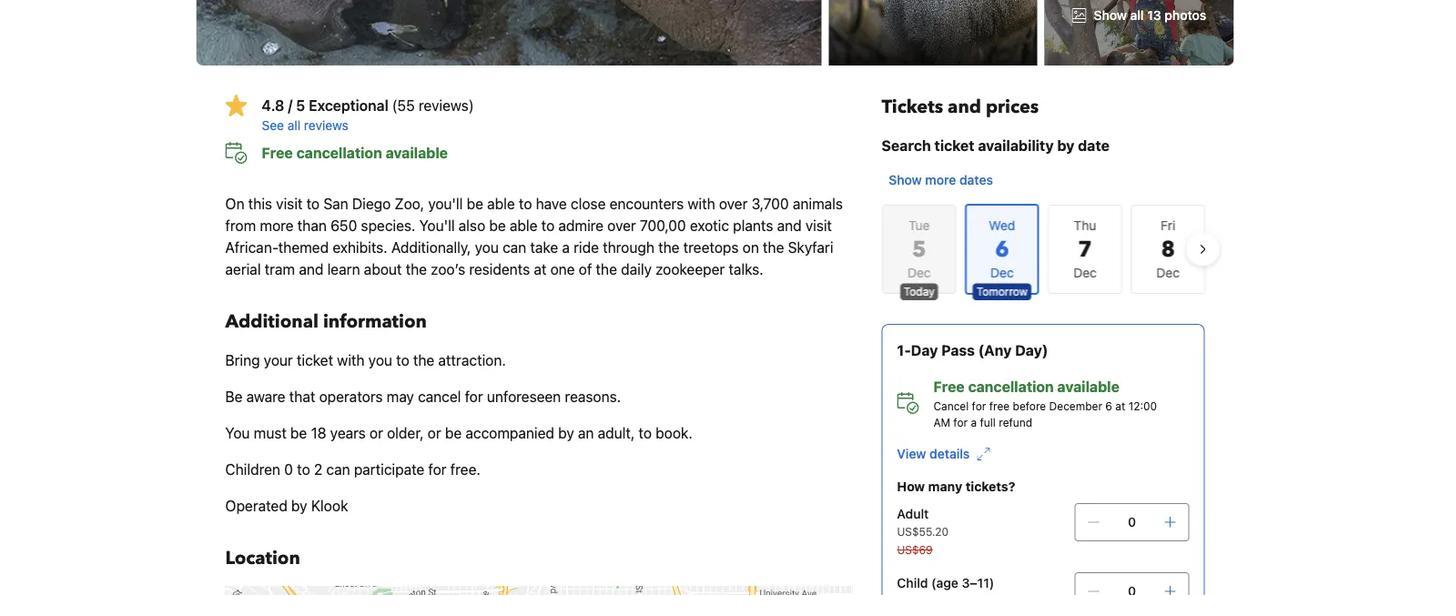 Task type: vqa. For each thing, say whether or not it's contained in the screenshot.
able
yes



Task type: locate. For each thing, give the bounding box(es) containing it.
at down take
[[534, 261, 546, 278]]

show
[[1094, 8, 1127, 23], [889, 172, 922, 188]]

by left an
[[558, 425, 574, 442]]

can
[[502, 239, 526, 256], [326, 461, 350, 478]]

free
[[262, 144, 293, 162], [933, 378, 965, 396]]

how many tickets?
[[897, 479, 1015, 494]]

0 vertical spatial you
[[475, 239, 499, 256]]

1 vertical spatial 0
[[1128, 515, 1136, 530]]

0 vertical spatial free
[[262, 144, 293, 162]]

daily
[[621, 261, 652, 278]]

1-day pass (any day)
[[897, 342, 1048, 359]]

0 horizontal spatial you
[[368, 352, 392, 369]]

and left prices
[[948, 95, 981, 120]]

0 horizontal spatial by
[[291, 497, 307, 515]]

7
[[1078, 234, 1092, 264]]

1 horizontal spatial available
[[1057, 378, 1120, 396]]

the down the 700,00 at top
[[658, 239, 680, 256]]

0 horizontal spatial free
[[262, 144, 293, 162]]

participate
[[354, 461, 424, 478]]

5 inside "4.8 / 5 exceptional (55 reviews) see all reviews"
[[296, 97, 305, 114]]

3 dec from the left
[[1156, 265, 1179, 280]]

1 vertical spatial show
[[889, 172, 922, 188]]

species.
[[361, 217, 415, 234]]

prices
[[986, 95, 1039, 120]]

show more dates button
[[882, 164, 1000, 197]]

reviews
[[304, 118, 348, 133]]

5 inside 'tue 5 dec today'
[[912, 234, 926, 264]]

free up cancel
[[933, 378, 965, 396]]

1 vertical spatial able
[[510, 217, 538, 234]]

over up through
[[607, 217, 636, 234]]

region containing 5
[[867, 197, 1219, 302]]

show more dates
[[889, 172, 993, 188]]

dec
[[907, 265, 930, 280], [1073, 265, 1096, 280], [1156, 265, 1179, 280]]

able up take
[[510, 217, 538, 234]]

tickets?
[[966, 479, 1015, 494]]

cancellation down the reviews on the left of the page
[[296, 144, 382, 162]]

adult
[[897, 507, 929, 522]]

1 horizontal spatial 0
[[1128, 515, 1136, 530]]

0 horizontal spatial 5
[[296, 97, 305, 114]]

0 vertical spatial by
[[1057, 137, 1074, 154]]

1 vertical spatial free
[[933, 378, 965, 396]]

available down (55
[[386, 144, 448, 162]]

operators
[[319, 388, 383, 406]]

search ticket availability by date
[[882, 137, 1110, 154]]

1 vertical spatial at
[[1115, 400, 1125, 412]]

0 vertical spatial with
[[688, 195, 715, 213]]

be
[[467, 195, 483, 213], [489, 217, 506, 234], [290, 425, 307, 442], [445, 425, 462, 442]]

2 dec from the left
[[1073, 265, 1096, 280]]

more left dates
[[925, 172, 956, 188]]

of
[[579, 261, 592, 278]]

free for free cancellation available
[[262, 144, 293, 162]]

0 horizontal spatial all
[[287, 118, 300, 133]]

more down this
[[260, 217, 294, 234]]

4.8 / 5 exceptional (55 reviews) see all reviews
[[262, 97, 474, 133]]

cancellation
[[296, 144, 382, 162], [968, 378, 1054, 396]]

0 vertical spatial ticket
[[934, 137, 974, 154]]

and
[[948, 95, 981, 120], [777, 217, 802, 234], [299, 261, 323, 278]]

1 vertical spatial you
[[368, 352, 392, 369]]

1 horizontal spatial visit
[[805, 217, 832, 234]]

cancellation inside free cancellation available cancel for free before december 6 at 12:00 am for a full refund
[[968, 378, 1054, 396]]

0 vertical spatial 5
[[296, 97, 305, 114]]

more inside button
[[925, 172, 956, 188]]

child (age 3–11)
[[897, 576, 994, 591]]

1 horizontal spatial dec
[[1073, 265, 1096, 280]]

at right 6
[[1115, 400, 1125, 412]]

details
[[929, 446, 970, 462]]

all down /
[[287, 118, 300, 133]]

thu 7 dec
[[1073, 218, 1096, 280]]

you'll
[[419, 217, 455, 234]]

with
[[688, 195, 715, 213], [337, 352, 365, 369]]

1 horizontal spatial free
[[933, 378, 965, 396]]

or right older,
[[428, 425, 441, 442]]

1 vertical spatial a
[[971, 416, 977, 429]]

available for free cancellation available
[[386, 144, 448, 162]]

to left 2
[[297, 461, 310, 478]]

you
[[475, 239, 499, 256], [368, 352, 392, 369]]

with up exotic
[[688, 195, 715, 213]]

about
[[364, 261, 402, 278]]

admire
[[558, 217, 604, 234]]

a left 'full'
[[971, 416, 977, 429]]

pass
[[941, 342, 975, 359]]

visit down animals
[[805, 217, 832, 234]]

1 vertical spatial ticket
[[297, 352, 333, 369]]

availability
[[978, 137, 1054, 154]]

0 vertical spatial a
[[562, 239, 570, 256]]

animals
[[793, 195, 843, 213]]

see all reviews button
[[262, 117, 852, 135]]

aerial
[[225, 261, 261, 278]]

cancel
[[418, 388, 461, 406]]

to down the have
[[541, 217, 555, 234]]

1 vertical spatial all
[[287, 118, 300, 133]]

1 horizontal spatial all
[[1130, 8, 1144, 23]]

0 vertical spatial more
[[925, 172, 956, 188]]

0 horizontal spatial available
[[386, 144, 448, 162]]

that
[[289, 388, 315, 406]]

1 horizontal spatial at
[[1115, 400, 1125, 412]]

5 right /
[[296, 97, 305, 114]]

exotic
[[690, 217, 729, 234]]

0 vertical spatial 0
[[284, 461, 293, 478]]

am
[[933, 416, 950, 429]]

0 horizontal spatial show
[[889, 172, 922, 188]]

0 horizontal spatial more
[[260, 217, 294, 234]]

by left date at the right top of page
[[1057, 137, 1074, 154]]

1 vertical spatial over
[[607, 217, 636, 234]]

a inside on this visit to san diego zoo, you'll be able to have close encounters with over 3,700 animals from more than 650 species. you'll also be able to admire over 700,00 exotic plants and visit african-themed exhibits. additionally, you can take a ride through the treetops on the skyfari aerial tram and learn about the zoo's residents at one of the daily zookeeper talks.
[[562, 239, 570, 256]]

over up plants at right top
[[719, 195, 748, 213]]

full
[[980, 416, 996, 429]]

or right 'years'
[[370, 425, 383, 442]]

1 horizontal spatial with
[[688, 195, 715, 213]]

available for free cancellation available cancel for free before december 6 at 12:00 am for a full refund
[[1057, 378, 1120, 396]]

show all 13 photos
[[1094, 8, 1206, 23]]

1 horizontal spatial show
[[1094, 8, 1127, 23]]

visit
[[276, 195, 303, 213], [805, 217, 832, 234]]

you
[[225, 425, 250, 442]]

fri
[[1160, 218, 1175, 233]]

by left klook
[[291, 497, 307, 515]]

able left the have
[[487, 195, 515, 213]]

and down the 3,700
[[777, 217, 802, 234]]

1 horizontal spatial or
[[428, 425, 441, 442]]

1 horizontal spatial cancellation
[[968, 378, 1054, 396]]

show inside button
[[889, 172, 922, 188]]

ticket right your
[[297, 352, 333, 369]]

adult,
[[598, 425, 635, 442]]

additionally,
[[391, 239, 471, 256]]

dec up today
[[907, 265, 930, 280]]

(55
[[392, 97, 415, 114]]

see
[[262, 118, 284, 133]]

all
[[1130, 8, 1144, 23], [287, 118, 300, 133]]

0 vertical spatial cancellation
[[296, 144, 382, 162]]

date
[[1078, 137, 1110, 154]]

your
[[264, 352, 293, 369]]

can right 2
[[326, 461, 350, 478]]

0 horizontal spatial or
[[370, 425, 383, 442]]

at
[[534, 261, 546, 278], [1115, 400, 1125, 412]]

for
[[465, 388, 483, 406], [972, 400, 986, 412], [953, 416, 968, 429], [428, 461, 447, 478]]

many
[[928, 479, 962, 494]]

1 horizontal spatial a
[[971, 416, 977, 429]]

cancellation for free cancellation available cancel for free before december 6 at 12:00 am for a full refund
[[968, 378, 1054, 396]]

visit right this
[[276, 195, 303, 213]]

for left the free.
[[428, 461, 447, 478]]

2 horizontal spatial by
[[1057, 137, 1074, 154]]

2 horizontal spatial and
[[948, 95, 981, 120]]

available up the december
[[1057, 378, 1120, 396]]

on
[[742, 239, 759, 256]]

to up may
[[396, 352, 409, 369]]

be aware that operators may cancel for unforeseen reasons.
[[225, 388, 621, 406]]

accompanied
[[465, 425, 554, 442]]

must
[[254, 425, 287, 442]]

have
[[536, 195, 567, 213]]

0 vertical spatial over
[[719, 195, 748, 213]]

reasons.
[[565, 388, 621, 406]]

dec down 8
[[1156, 265, 1179, 280]]

0 horizontal spatial a
[[562, 239, 570, 256]]

1 vertical spatial and
[[777, 217, 802, 234]]

by
[[1057, 137, 1074, 154], [558, 425, 574, 442], [291, 497, 307, 515]]

dec down 7 at the right of the page
[[1073, 265, 1096, 280]]

1 horizontal spatial ticket
[[934, 137, 974, 154]]

to left the have
[[519, 195, 532, 213]]

2 vertical spatial and
[[299, 261, 323, 278]]

0 horizontal spatial cancellation
[[296, 144, 382, 162]]

dec inside 'tue 5 dec today'
[[907, 265, 930, 280]]

0 vertical spatial all
[[1130, 8, 1144, 23]]

0 horizontal spatial at
[[534, 261, 546, 278]]

available inside free cancellation available cancel for free before december 6 at 12:00 am for a full refund
[[1057, 378, 1120, 396]]

can inside on this visit to san diego zoo, you'll be able to have close encounters with over 3,700 animals from more than 650 species. you'll also be able to admire over 700,00 exotic plants and visit african-themed exhibits. additionally, you can take a ride through the treetops on the skyfari aerial tram and learn about the zoo's residents at one of the daily zookeeper talks.
[[502, 239, 526, 256]]

0 vertical spatial at
[[534, 261, 546, 278]]

dec for 5
[[907, 265, 930, 280]]

1 horizontal spatial by
[[558, 425, 574, 442]]

ticket up show more dates
[[934, 137, 974, 154]]

12:00
[[1128, 400, 1157, 412]]

1 vertical spatial more
[[260, 217, 294, 234]]

5 down "tue"
[[912, 234, 926, 264]]

show down search
[[889, 172, 922, 188]]

0 vertical spatial available
[[386, 144, 448, 162]]

to left book.
[[639, 425, 652, 442]]

0 horizontal spatial and
[[299, 261, 323, 278]]

all left 13
[[1130, 8, 1144, 23]]

also
[[459, 217, 485, 234]]

show left 13
[[1094, 8, 1127, 23]]

with up the operators
[[337, 352, 365, 369]]

1 horizontal spatial 5
[[912, 234, 926, 264]]

a left ride
[[562, 239, 570, 256]]

0 horizontal spatial with
[[337, 352, 365, 369]]

1 horizontal spatial more
[[925, 172, 956, 188]]

1 vertical spatial cancellation
[[968, 378, 1054, 396]]

cancellation up the free
[[968, 378, 1054, 396]]

1 horizontal spatial and
[[777, 217, 802, 234]]

0 horizontal spatial dec
[[907, 265, 930, 280]]

the right on
[[763, 239, 784, 256]]

zoo's
[[431, 261, 465, 278]]

5
[[296, 97, 305, 114], [912, 234, 926, 264]]

1 horizontal spatial you
[[475, 239, 499, 256]]

2 horizontal spatial dec
[[1156, 265, 1179, 280]]

the
[[658, 239, 680, 256], [763, 239, 784, 256], [406, 261, 427, 278], [596, 261, 617, 278], [413, 352, 434, 369]]

view details link
[[897, 445, 990, 463]]

the up be aware that operators may cancel for unforeseen reasons.
[[413, 352, 434, 369]]

older,
[[387, 425, 424, 442]]

african-
[[225, 239, 278, 256]]

day)
[[1015, 342, 1048, 359]]

1 dec from the left
[[907, 265, 930, 280]]

1 vertical spatial can
[[326, 461, 350, 478]]

with inside on this visit to san diego zoo, you'll be able to have close encounters with over 3,700 animals from more than 650 species. you'll also be able to admire over 700,00 exotic plants and visit african-themed exhibits. additionally, you can take a ride through the treetops on the skyfari aerial tram and learn about the zoo's residents at one of the daily zookeeper talks.
[[688, 195, 715, 213]]

tickets
[[882, 95, 943, 120]]

you down information in the left of the page
[[368, 352, 392, 369]]

free down see
[[262, 144, 293, 162]]

0
[[284, 461, 293, 478], [1128, 515, 1136, 530]]

1 vertical spatial available
[[1057, 378, 1120, 396]]

at inside free cancellation available cancel for free before december 6 at 12:00 am for a full refund
[[1115, 400, 1125, 412]]

1 horizontal spatial can
[[502, 239, 526, 256]]

0 horizontal spatial ticket
[[297, 352, 333, 369]]

1 vertical spatial by
[[558, 425, 574, 442]]

adult us$55.20
[[897, 507, 949, 538]]

reviews)
[[419, 97, 474, 114]]

fri 8 dec
[[1156, 218, 1179, 280]]

and down the themed
[[299, 261, 323, 278]]

you up the residents
[[475, 239, 499, 256]]

free inside free cancellation available cancel for free before december 6 at 12:00 am for a full refund
[[933, 378, 965, 396]]

/
[[288, 97, 292, 114]]

0 vertical spatial can
[[502, 239, 526, 256]]

can up the residents
[[502, 239, 526, 256]]

0 vertical spatial show
[[1094, 8, 1127, 23]]

region
[[867, 197, 1219, 302]]

the down "additionally,"
[[406, 261, 427, 278]]

1 vertical spatial 5
[[912, 234, 926, 264]]

on this visit to san diego zoo, you'll be able to have close encounters with over 3,700 animals from more than 650 species. you'll also be able to admire over 700,00 exotic plants and visit african-themed exhibits. additionally, you can take a ride through the treetops on the skyfari aerial tram and learn about the zoo's residents at one of the daily zookeeper talks.
[[225, 195, 843, 278]]

0 horizontal spatial visit
[[276, 195, 303, 213]]

available
[[386, 144, 448, 162], [1057, 378, 1120, 396]]



Task type: describe. For each thing, give the bounding box(es) containing it.
be up the free.
[[445, 425, 462, 442]]

close
[[571, 195, 606, 213]]

thu
[[1073, 218, 1096, 233]]

photos
[[1165, 8, 1206, 23]]

one
[[550, 261, 575, 278]]

more inside on this visit to san diego zoo, you'll be able to have close encounters with over 3,700 animals from more than 650 species. you'll also be able to admire over 700,00 exotic plants and visit african-themed exhibits. additionally, you can take a ride through the treetops on the skyfari aerial tram and learn about the zoo's residents at one of the daily zookeeper talks.
[[260, 217, 294, 234]]

cancellation for free cancellation available
[[296, 144, 382, 162]]

2
[[314, 461, 322, 478]]

to up the than
[[306, 195, 320, 213]]

cancel
[[933, 400, 969, 412]]

18
[[311, 425, 326, 442]]

map region
[[25, 473, 957, 595]]

klook
[[311, 497, 348, 515]]

us$69
[[897, 543, 933, 556]]

years
[[330, 425, 366, 442]]

700,00
[[640, 217, 686, 234]]

additional information
[[225, 309, 427, 335]]

tue
[[908, 218, 929, 233]]

free cancellation available cancel for free before december 6 at 12:00 am for a full refund
[[933, 378, 1157, 429]]

0 horizontal spatial can
[[326, 461, 350, 478]]

information
[[323, 309, 427, 335]]

aware
[[246, 388, 285, 406]]

1 horizontal spatial over
[[719, 195, 748, 213]]

show for show more dates
[[889, 172, 922, 188]]

free cancellation available
[[262, 144, 448, 162]]

1 vertical spatial with
[[337, 352, 365, 369]]

december
[[1049, 400, 1102, 412]]

8
[[1160, 234, 1175, 264]]

exceptional
[[309, 97, 388, 114]]

free for free cancellation available cancel for free before december 6 at 12:00 am for a full refund
[[933, 378, 965, 396]]

be left the 18
[[290, 425, 307, 442]]

free
[[989, 400, 1010, 412]]

(age
[[931, 576, 958, 591]]

dates
[[959, 172, 993, 188]]

3,700
[[751, 195, 789, 213]]

zookeeper
[[655, 261, 725, 278]]

13
[[1147, 8, 1161, 23]]

skyfari
[[788, 239, 833, 256]]

this
[[248, 195, 272, 213]]

bring your ticket with you to the attraction.
[[225, 352, 506, 369]]

at inside on this visit to san diego zoo, you'll be able to have close encounters with over 3,700 animals from more than 650 species. you'll also be able to admire over 700,00 exotic plants and visit african-themed exhibits. additionally, you can take a ride through the treetops on the skyfari aerial tram and learn about the zoo's residents at one of the daily zookeeper talks.
[[534, 261, 546, 278]]

0 vertical spatial and
[[948, 95, 981, 120]]

dec for 7
[[1073, 265, 1096, 280]]

bring
[[225, 352, 260, 369]]

plants
[[733, 217, 773, 234]]

be up the also
[[467, 195, 483, 213]]

san
[[323, 195, 348, 213]]

0 vertical spatial visit
[[276, 195, 303, 213]]

all inside "4.8 / 5 exceptional (55 reviews) see all reviews"
[[287, 118, 300, 133]]

650
[[331, 217, 357, 234]]

day
[[911, 342, 938, 359]]

you inside on this visit to san diego zoo, you'll be able to have close encounters with over 3,700 animals from more than 650 species. you'll also be able to admire over 700,00 exotic plants and visit african-themed exhibits. additionally, you can take a ride through the treetops on the skyfari aerial tram and learn about the zoo's residents at one of the daily zookeeper talks.
[[475, 239, 499, 256]]

3–11)
[[962, 576, 994, 591]]

be right the also
[[489, 217, 506, 234]]

from
[[225, 217, 256, 234]]

tickets and prices
[[882, 95, 1039, 120]]

view
[[897, 446, 926, 462]]

before
[[1013, 400, 1046, 412]]

attraction.
[[438, 352, 506, 369]]

additional
[[225, 309, 319, 335]]

unforeseen
[[487, 388, 561, 406]]

how
[[897, 479, 925, 494]]

may
[[387, 388, 414, 406]]

children 0 to 2 can participate for free.
[[225, 461, 480, 478]]

ride
[[574, 239, 599, 256]]

dec for 8
[[1156, 265, 1179, 280]]

free.
[[450, 461, 480, 478]]

on
[[225, 195, 244, 213]]

1 or from the left
[[370, 425, 383, 442]]

themed
[[278, 239, 329, 256]]

the right of
[[596, 261, 617, 278]]

residents
[[469, 261, 530, 278]]

show for show all 13 photos
[[1094, 8, 1127, 23]]

you'll
[[428, 195, 463, 213]]

talks.
[[729, 261, 763, 278]]

0 horizontal spatial over
[[607, 217, 636, 234]]

for right am
[[953, 416, 968, 429]]

2 or from the left
[[428, 425, 441, 442]]

an
[[578, 425, 594, 442]]

zoo,
[[395, 195, 424, 213]]

1 vertical spatial visit
[[805, 217, 832, 234]]

operated by klook
[[225, 497, 348, 515]]

you must be 18 years or older, or be accompanied by an adult, to book.
[[225, 425, 693, 442]]

diego
[[352, 195, 391, 213]]

0 vertical spatial able
[[487, 195, 515, 213]]

children
[[225, 461, 280, 478]]

exhibits.
[[333, 239, 387, 256]]

be
[[225, 388, 243, 406]]

0 horizontal spatial 0
[[284, 461, 293, 478]]

a inside free cancellation available cancel for free before december 6 at 12:00 am for a full refund
[[971, 416, 977, 429]]

for right cancel
[[465, 388, 483, 406]]

for up 'full'
[[972, 400, 986, 412]]

through
[[603, 239, 654, 256]]

encounters
[[609, 195, 684, 213]]

2 vertical spatial by
[[291, 497, 307, 515]]

treetops
[[683, 239, 739, 256]]



